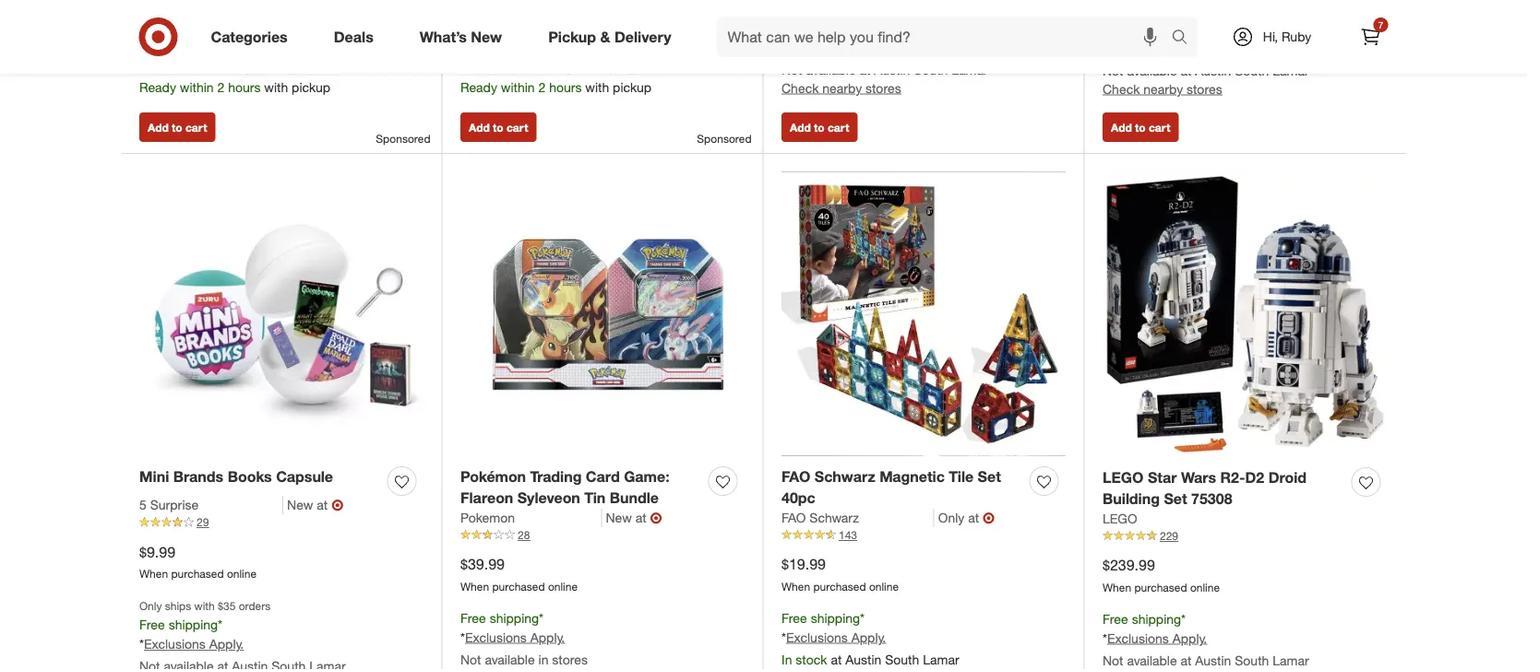 Task type: vqa. For each thing, say whether or not it's contained in the screenshot.
hours inside Free shipping * Exclusions Apply. In stock at  Austin South Lamar Ready within 2 hours with pickup
yes



Task type: locate. For each thing, give the bounding box(es) containing it.
online up free shipping * * exclusions apply. in stock at  austin south lamar on the bottom
[[869, 580, 899, 594]]

purchased inside $19.99 when purchased online
[[814, 580, 866, 594]]

schwarz inside fao schwarz magnetic tile set 40pc
[[815, 469, 876, 487]]

in for free shipping * * exclusions apply. in stock at  austin south lamar
[[782, 652, 792, 668]]

fao schwarz link
[[782, 509, 935, 528]]

¬ up 143 link
[[983, 509, 995, 527]]

7
[[1379, 19, 1384, 30]]

0 horizontal spatial stores
[[552, 652, 588, 668]]

at
[[189, 61, 200, 77], [510, 61, 521, 77], [860, 62, 871, 78], [1181, 63, 1192, 79], [317, 498, 328, 514], [636, 510, 647, 526], [968, 510, 979, 526], [831, 652, 842, 668], [1181, 653, 1192, 669]]

¬ down capsule
[[331, 497, 343, 515]]

2 2 from the left
[[539, 79, 546, 95]]

new right what's
[[471, 28, 502, 46]]

tin
[[584, 490, 606, 508]]

1 horizontal spatial $35
[[860, 3, 878, 16]]

online for $39.99
[[548, 580, 578, 594]]

purchased down $39.99
[[492, 580, 545, 594]]

fao up 40pc
[[782, 469, 811, 487]]

fao down 40pc
[[782, 510, 806, 526]]

shipping inside free shipping * * exclusions apply. in stock at  austin south lamar
[[811, 611, 860, 627]]

0 horizontal spatial new
[[287, 498, 313, 514]]

add to cart
[[148, 121, 207, 134], [469, 121, 528, 134], [790, 121, 849, 134], [1111, 121, 1171, 134]]

orders up what can we help you find? suggestions appear below search box
[[881, 3, 913, 16]]

when inside $19.99 when purchased online
[[782, 580, 811, 594]]

within inside the free shipping * exclusions apply. in stock at  austin south lamar ready within 2 hours with pickup
[[501, 79, 535, 95]]

exclusions inside free shipping * * exclusions apply. not available in stores
[[465, 630, 527, 646]]

1 horizontal spatial stock
[[475, 61, 506, 77]]

when for $9.99
[[139, 568, 168, 582]]

new
[[471, 28, 502, 46], [287, 498, 313, 514], [606, 510, 632, 526]]

austin
[[203, 61, 239, 77], [524, 61, 560, 77], [874, 62, 910, 78], [1196, 63, 1232, 79], [846, 652, 882, 668], [1196, 653, 1232, 669]]

south inside free shipping * * exclusions apply. in stock at  austin south lamar ready within 2 hours with pickup
[[243, 61, 277, 77]]

1 horizontal spatial in
[[461, 61, 471, 77]]

shipping inside the free shipping * exclusions apply. in stock at  austin south lamar ready within 2 hours with pickup
[[490, 19, 539, 35]]

with inside the free shipping * exclusions apply. in stock at  austin south lamar ready within 2 hours with pickup
[[585, 79, 609, 95]]

new for pokémon trading card game: flareon syleveon tin bundle
[[606, 510, 632, 526]]

orders up search
[[1202, 3, 1234, 17]]

0 horizontal spatial pickup
[[292, 79, 330, 95]]

1 horizontal spatial set
[[1164, 491, 1187, 509]]

online up only ships with $35 orders
[[227, 568, 257, 582]]

4 add from the left
[[1111, 121, 1132, 134]]

lego star wars r2-d2 droid building set 75308 image
[[1103, 172, 1388, 458], [1103, 172, 1388, 458]]

pickup down deals link
[[292, 79, 330, 95]]

2 add from the left
[[469, 121, 490, 134]]

purchased down $239.99
[[1135, 581, 1187, 595]]

0 horizontal spatial new at ¬
[[287, 497, 343, 515]]

not
[[782, 62, 803, 78], [1103, 63, 1124, 79], [461, 652, 481, 668], [1103, 653, 1124, 669]]

check
[[782, 80, 819, 96], [1103, 81, 1140, 97]]

stores down what can we help you find? suggestions appear below search box
[[866, 80, 901, 96]]

2 within from the left
[[501, 79, 535, 95]]

stores down search button
[[1187, 81, 1223, 97]]

free inside free shipping * * exclusions apply. not available at austin south lamar
[[1103, 612, 1129, 628]]

hours
[[228, 79, 261, 95], [549, 79, 582, 95]]

set down star
[[1164, 491, 1187, 509]]

purchased inside $9.99 when purchased online
[[171, 568, 224, 582]]

at down tile
[[968, 510, 979, 526]]

ships
[[807, 3, 834, 16], [1129, 3, 1155, 17], [165, 600, 191, 614]]

add for 2nd add to cart button from left
[[469, 121, 490, 134]]

* inside the free shipping * exclusions apply. in stock at  austin south lamar ready within 2 hours with pickup
[[461, 38, 465, 55]]

online inside $239.99 when purchased online
[[1191, 581, 1220, 595]]

new at ¬
[[287, 497, 343, 515], [606, 509, 662, 527]]

2 hours from the left
[[549, 79, 582, 95]]

1 within from the left
[[180, 79, 214, 95]]

1 2 from the left
[[217, 79, 225, 95]]

0 horizontal spatial ¬
[[331, 497, 343, 515]]

stores inside free shipping * * exclusions apply. not available in stores
[[552, 652, 588, 668]]

ready inside free shipping * * exclusions apply. in stock at  austin south lamar ready within 2 hours with pickup
[[139, 79, 176, 95]]

lamar inside free shipping * * exclusions apply. not available at austin south lamar
[[1273, 653, 1309, 669]]

free
[[139, 19, 165, 35], [461, 19, 486, 35], [782, 20, 807, 36], [1103, 21, 1129, 37], [461, 611, 486, 627], [782, 611, 807, 627], [1103, 612, 1129, 628], [139, 618, 165, 634]]

0 horizontal spatial hours
[[228, 79, 261, 95]]

lego down building
[[1103, 511, 1138, 527]]

fao schwarz magnetic tile set 40pc image
[[782, 172, 1066, 457], [782, 172, 1066, 457]]

purchased inside $239.99 when purchased online
[[1135, 581, 1187, 595]]

pokémon trading card game: flareon syleveon tin bundle
[[461, 469, 670, 508]]

4 add to cart button from the left
[[1103, 113, 1179, 142]]

austin inside free shipping * * exclusions apply. not available at austin south lamar
[[1196, 653, 1232, 669]]

when inside $9.99 when purchased online
[[139, 568, 168, 582]]

2 cart from the left
[[507, 121, 528, 134]]

shipping inside free shipping * * exclusions apply. not available in stores
[[490, 611, 539, 627]]

within down "what's new" link
[[501, 79, 535, 95]]

orders up free shipping * * exclusions apply.
[[239, 600, 271, 614]]

only ships with $35 orders free shipping * * exclusions apply. not available at austin south lamar check nearby stores
[[782, 3, 988, 96], [1103, 3, 1309, 97]]

pickup inside the free shipping * exclusions apply. in stock at  austin south lamar ready within 2 hours with pickup
[[613, 79, 652, 95]]

when inside $39.99 when purchased online
[[461, 580, 489, 594]]

$35 up what can we help you find? suggestions appear below search box
[[860, 3, 878, 16]]

at inside "only at ¬"
[[968, 510, 979, 526]]

lamar inside free shipping * * exclusions apply. in stock at  austin south lamar
[[923, 652, 959, 668]]

new at ¬ for game:
[[606, 509, 662, 527]]

4 cart from the left
[[1149, 121, 1171, 134]]

2 lego from the top
[[1103, 511, 1138, 527]]

available inside free shipping * * exclusions apply. not available at austin south lamar
[[1127, 653, 1177, 669]]

online for $239.99
[[1191, 581, 1220, 595]]

lego up building
[[1103, 470, 1144, 488]]

2 down categories
[[217, 79, 225, 95]]

online inside $9.99 when purchased online
[[227, 568, 257, 582]]

at inside free shipping * * exclusions apply. in stock at  austin south lamar
[[831, 652, 842, 668]]

nearby
[[823, 80, 862, 96], [1144, 81, 1183, 97]]

fao schwarz
[[782, 510, 859, 526]]

1 pickup from the left
[[292, 79, 330, 95]]

fao inside fao schwarz magnetic tile set 40pc
[[782, 469, 811, 487]]

0 horizontal spatial nearby
[[823, 80, 862, 96]]

free for free shipping * * exclusions apply.
[[139, 618, 165, 634]]

1 horizontal spatial sponsored
[[697, 132, 752, 146]]

online for $9.99
[[227, 568, 257, 582]]

75308
[[1192, 491, 1233, 509]]

at down categories link
[[189, 61, 200, 77]]

mini brands books capsule image
[[139, 172, 424, 457], [139, 172, 424, 457]]

ready inside the free shipping * exclusions apply. in stock at  austin south lamar ready within 2 hours with pickup
[[461, 79, 497, 95]]

lego for lego
[[1103, 511, 1138, 527]]

2 horizontal spatial ¬
[[983, 509, 995, 527]]

apply.
[[209, 38, 244, 55], [530, 38, 565, 55], [852, 39, 886, 56], [1173, 40, 1207, 57], [530, 630, 565, 646], [852, 630, 886, 646], [1173, 631, 1207, 647], [209, 637, 244, 653]]

online
[[227, 568, 257, 582], [548, 580, 578, 594], [869, 580, 899, 594], [1191, 581, 1220, 595]]

austin inside the free shipping * exclusions apply. in stock at  austin south lamar ready within 2 hours with pickup
[[524, 61, 560, 77]]

0 horizontal spatial ready
[[139, 79, 176, 95]]

free for free shipping * * exclusions apply. not available in stores
[[461, 611, 486, 627]]

south
[[243, 61, 277, 77], [564, 61, 598, 77], [914, 62, 948, 78], [1235, 63, 1269, 79], [885, 652, 919, 668], [1235, 653, 1269, 669]]

lego star wars r2-d2 droid building set 75308
[[1103, 470, 1307, 509]]

2 down pickup & delivery link
[[539, 79, 546, 95]]

at down $239.99 when purchased online
[[1181, 653, 1192, 669]]

when down $39.99
[[461, 580, 489, 594]]

5 surprise
[[139, 498, 199, 514]]

at down $19.99 when purchased online
[[831, 652, 842, 668]]

2 add to cart from the left
[[469, 121, 528, 134]]

free inside free shipping * * exclusions apply. in stock at  austin south lamar
[[782, 611, 807, 627]]

1 horizontal spatial check
[[1103, 81, 1140, 97]]

0 vertical spatial fao
[[782, 469, 811, 487]]

2 to from the left
[[493, 121, 504, 134]]

game:
[[624, 469, 670, 487]]

1 horizontal spatial stores
[[866, 80, 901, 96]]

sponsored
[[376, 132, 431, 146], [697, 132, 752, 146]]

hours inside the free shipping * exclusions apply. in stock at  austin south lamar ready within 2 hours with pickup
[[549, 79, 582, 95]]

¬
[[331, 497, 343, 515], [650, 509, 662, 527], [983, 509, 995, 527]]

at down "what's new" link
[[510, 61, 521, 77]]

0 horizontal spatial in
[[139, 61, 150, 77]]

2 pickup from the left
[[613, 79, 652, 95]]

purchased down $19.99
[[814, 580, 866, 594]]

shipping inside free shipping * * exclusions apply. not available at austin south lamar
[[1132, 612, 1181, 628]]

1 cart from the left
[[185, 121, 207, 134]]

free inside free shipping * * exclusions apply. not available in stores
[[461, 611, 486, 627]]

new at ¬ down capsule
[[287, 497, 343, 515]]

set inside fao schwarz magnetic tile set 40pc
[[978, 469, 1001, 487]]

1 horizontal spatial pickup
[[613, 79, 652, 95]]

schwarz up fao schwarz link
[[815, 469, 876, 487]]

not inside free shipping * * exclusions apply. not available in stores
[[461, 652, 481, 668]]

hours down pickup
[[549, 79, 582, 95]]

$35 up free shipping * * exclusions apply.
[[218, 600, 236, 614]]

28
[[518, 529, 530, 543]]

exclusions apply. link
[[144, 38, 244, 55], [465, 38, 565, 55], [786, 39, 886, 56], [1107, 40, 1207, 57], [465, 630, 565, 646], [786, 630, 886, 646], [1107, 631, 1207, 647], [144, 637, 244, 653]]

shipping inside free shipping * * exclusions apply.
[[169, 618, 218, 634]]

free for free shipping * * exclusions apply. in stock at  austin south lamar ready within 2 hours with pickup
[[139, 19, 165, 35]]

in
[[539, 652, 549, 668]]

when down $9.99
[[139, 568, 168, 582]]

exclusions inside free shipping * * exclusions apply. not available at austin south lamar
[[1107, 631, 1169, 647]]

lego for lego star wars r2-d2 droid building set 75308
[[1103, 470, 1144, 488]]

2 horizontal spatial new
[[606, 510, 632, 526]]

1 horizontal spatial only ships with $35 orders free shipping * * exclusions apply. not available at austin south lamar check nearby stores
[[1103, 3, 1309, 97]]

free inside free shipping * * exclusions apply.
[[139, 618, 165, 634]]

stock inside free shipping * * exclusions apply. in stock at  austin south lamar ready within 2 hours with pickup
[[153, 61, 185, 77]]

pickup down delivery
[[613, 79, 652, 95]]

free for free shipping * exclusions apply. in stock at  austin south lamar ready within 2 hours with pickup
[[461, 19, 486, 35]]

stores right in
[[552, 652, 588, 668]]

add for 1st add to cart button from right
[[1111, 121, 1132, 134]]

what's new link
[[404, 17, 525, 57]]

shipping for free shipping * * exclusions apply. in stock at  austin south lamar
[[811, 611, 860, 627]]

check nearby stores button for 2nd add to cart button from the right
[[782, 79, 901, 98]]

exclusions inside free shipping * * exclusions apply. in stock at  austin south lamar ready within 2 hours with pickup
[[144, 38, 206, 55]]

check nearby stores button for 1st add to cart button from right
[[1103, 80, 1223, 98]]

free shipping * exclusions apply. in stock at  austin south lamar ready within 2 hours with pickup
[[461, 19, 652, 95]]

1 fao from the top
[[782, 469, 811, 487]]

new at ¬ for capsule
[[287, 497, 343, 515]]

exclusions
[[144, 38, 206, 55], [465, 38, 527, 55], [786, 39, 848, 56], [1107, 40, 1169, 57], [465, 630, 527, 646], [786, 630, 848, 646], [1107, 631, 1169, 647], [144, 637, 206, 653]]

¬ for mini brands books capsule
[[331, 497, 343, 515]]

0 horizontal spatial check
[[782, 80, 819, 96]]

purchased
[[171, 568, 224, 582], [492, 580, 545, 594], [814, 580, 866, 594], [1135, 581, 1187, 595]]

at inside free shipping * * exclusions apply. not available at austin south lamar
[[1181, 653, 1192, 669]]

in inside free shipping * * exclusions apply. in stock at  austin south lamar ready within 2 hours with pickup
[[139, 61, 150, 77]]

delivery
[[615, 28, 671, 46]]

3 add to cart button from the left
[[782, 113, 858, 142]]

stock inside free shipping * * exclusions apply. in stock at  austin south lamar
[[796, 652, 827, 668]]

1 lego from the top
[[1103, 470, 1144, 488]]

1 vertical spatial set
[[1164, 491, 1187, 509]]

1 vertical spatial schwarz
[[810, 510, 859, 526]]

1 add from the left
[[148, 121, 169, 134]]

0 horizontal spatial sponsored
[[376, 132, 431, 146]]

1 horizontal spatial ready
[[461, 79, 497, 95]]

purchased up only ships with $35 orders
[[171, 568, 224, 582]]

add
[[148, 121, 169, 134], [469, 121, 490, 134], [790, 121, 811, 134], [1111, 121, 1132, 134]]

mini
[[139, 469, 169, 487]]

lego star wars r2-d2 droid building set 75308 link
[[1103, 468, 1345, 510]]

7 link
[[1351, 17, 1391, 57]]

0 horizontal spatial $35
[[218, 600, 236, 614]]

online inside $19.99 when purchased online
[[869, 580, 899, 594]]

2
[[217, 79, 225, 95], [539, 79, 546, 95]]

229
[[1160, 530, 1179, 544]]

$35 up search
[[1181, 3, 1199, 17]]

stores
[[866, 80, 901, 96], [1187, 81, 1223, 97], [552, 652, 588, 668]]

at down what can we help you find? suggestions appear below search box
[[860, 62, 871, 78]]

pokemon link
[[461, 509, 602, 528]]

*
[[218, 19, 222, 35], [860, 20, 865, 36], [1181, 21, 1186, 37], [139, 38, 144, 55], [461, 38, 465, 55], [782, 39, 786, 56], [1103, 40, 1107, 57], [539, 611, 544, 627], [860, 611, 865, 627], [1181, 612, 1186, 628], [218, 618, 222, 634], [461, 630, 465, 646], [782, 630, 786, 646], [1103, 631, 1107, 647], [139, 637, 144, 653]]

3 add from the left
[[790, 121, 811, 134]]

ready
[[139, 79, 176, 95], [461, 79, 497, 95]]

2 horizontal spatial ships
[[1129, 3, 1155, 17]]

when down $19.99
[[782, 580, 811, 594]]

1 add to cart from the left
[[148, 121, 207, 134]]

1 horizontal spatial within
[[501, 79, 535, 95]]

apply. inside the free shipping * exclusions apply. in stock at  austin south lamar ready within 2 hours with pickup
[[530, 38, 565, 55]]

$239.99 when purchased online
[[1103, 557, 1220, 595]]

set
[[978, 469, 1001, 487], [1164, 491, 1187, 509]]

austin inside free shipping * * exclusions apply. in stock at  austin south lamar ready within 2 hours with pickup
[[203, 61, 239, 77]]

2 horizontal spatial stores
[[1187, 81, 1223, 97]]

schwarz
[[815, 469, 876, 487], [810, 510, 859, 526]]

within down categories
[[180, 79, 214, 95]]

stock for free shipping * * exclusions apply. in stock at  austin south lamar ready within 2 hours with pickup
[[153, 61, 185, 77]]

0 vertical spatial schwarz
[[815, 469, 876, 487]]

to
[[172, 121, 182, 134], [493, 121, 504, 134], [814, 121, 825, 134], [1135, 121, 1146, 134]]

surprise
[[150, 498, 199, 514]]

0 horizontal spatial orders
[[239, 600, 271, 614]]

pokémon trading card game: flareon syleveon tin bundle image
[[461, 172, 745, 457], [461, 172, 745, 457]]

5
[[139, 498, 147, 514]]

hours down categories
[[228, 79, 261, 95]]

1 vertical spatial lego
[[1103, 511, 1138, 527]]

free inside the free shipping * exclusions apply. in stock at  austin south lamar ready within 2 hours with pickup
[[461, 19, 486, 35]]

0 horizontal spatial 2
[[217, 79, 225, 95]]

$35
[[860, 3, 878, 16], [1181, 3, 1199, 17], [218, 600, 236, 614]]

with
[[837, 3, 857, 16], [1158, 3, 1178, 17], [264, 79, 288, 95], [585, 79, 609, 95], [194, 600, 215, 614]]

1 hours from the left
[[228, 79, 261, 95]]

2 horizontal spatial orders
[[1202, 3, 1234, 17]]

brands
[[173, 469, 224, 487]]

austin inside free shipping * * exclusions apply. in stock at  austin south lamar
[[846, 652, 882, 668]]

purchased inside $39.99 when purchased online
[[492, 580, 545, 594]]

lamar inside the free shipping * exclusions apply. in stock at  austin south lamar ready within 2 hours with pickup
[[602, 61, 638, 77]]

4 add to cart from the left
[[1111, 121, 1171, 134]]

0 horizontal spatial within
[[180, 79, 214, 95]]

free shipping * * exclusions apply. in stock at  austin south lamar
[[782, 611, 959, 668]]

0 vertical spatial set
[[978, 469, 1001, 487]]

1 horizontal spatial 2
[[539, 79, 546, 95]]

fao for fao schwarz
[[782, 510, 806, 526]]

stock
[[153, 61, 185, 77], [475, 61, 506, 77], [796, 652, 827, 668]]

1 ready from the left
[[139, 79, 176, 95]]

in
[[139, 61, 150, 77], [461, 61, 471, 77], [782, 652, 792, 668]]

set right tile
[[978, 469, 1001, 487]]

pokemon
[[461, 510, 515, 526]]

deals
[[334, 28, 374, 46]]

0 horizontal spatial stock
[[153, 61, 185, 77]]

when inside $239.99 when purchased online
[[1103, 581, 1132, 595]]

star
[[1148, 470, 1177, 488]]

2 horizontal spatial stock
[[796, 652, 827, 668]]

pokémon trading card game: flareon syleveon tin bundle link
[[461, 467, 701, 509]]

purchased for $39.99
[[492, 580, 545, 594]]

online down 28 link
[[548, 580, 578, 594]]

online up free shipping * * exclusions apply. not available at austin south lamar
[[1191, 581, 1220, 595]]

shipping inside free shipping * * exclusions apply. in stock at  austin south lamar ready within 2 hours with pickup
[[169, 19, 218, 35]]

cart
[[185, 121, 207, 134], [507, 121, 528, 134], [828, 121, 849, 134], [1149, 121, 1171, 134]]

0 vertical spatial lego
[[1103, 470, 1144, 488]]

add for 1st add to cart button
[[148, 121, 169, 134]]

new up 28 link
[[606, 510, 632, 526]]

¬ down bundle
[[650, 509, 662, 527]]

shipping
[[169, 19, 218, 35], [490, 19, 539, 35], [811, 20, 860, 36], [1132, 21, 1181, 37], [490, 611, 539, 627], [811, 611, 860, 627], [1132, 612, 1181, 628], [169, 618, 218, 634]]

0 horizontal spatial check nearby stores button
[[782, 79, 901, 98]]

1 vertical spatial fao
[[782, 510, 806, 526]]

2 fao from the top
[[782, 510, 806, 526]]

new at ¬ down bundle
[[606, 509, 662, 527]]

in inside free shipping * * exclusions apply. in stock at  austin south lamar
[[782, 652, 792, 668]]

1 horizontal spatial new at ¬
[[606, 509, 662, 527]]

free inside free shipping * * exclusions apply. in stock at  austin south lamar ready within 2 hours with pickup
[[139, 19, 165, 35]]

shipping for free shipping * * exclusions apply. in stock at  austin south lamar ready within 2 hours with pickup
[[169, 19, 218, 35]]

3 cart from the left
[[828, 121, 849, 134]]

stock for free shipping * * exclusions apply. in stock at  austin south lamar
[[796, 652, 827, 668]]

online inside $39.99 when purchased online
[[548, 580, 578, 594]]

add to cart button
[[139, 113, 215, 142], [461, 113, 537, 142], [782, 113, 858, 142], [1103, 113, 1179, 142]]

available
[[806, 62, 856, 78], [1127, 63, 1177, 79], [485, 652, 535, 668], [1127, 653, 1177, 669]]

2 inside free shipping * * exclusions apply. in stock at  austin south lamar ready within 2 hours with pickup
[[217, 79, 225, 95]]

0 horizontal spatial set
[[978, 469, 1001, 487]]

with inside free shipping * * exclusions apply. in stock at  austin south lamar ready within 2 hours with pickup
[[264, 79, 288, 95]]

fao
[[782, 469, 811, 487], [782, 510, 806, 526]]

pickup
[[292, 79, 330, 95], [613, 79, 652, 95]]

lego inside lego star wars r2-d2 droid building set 75308
[[1103, 470, 1144, 488]]

1 horizontal spatial ¬
[[650, 509, 662, 527]]

2 horizontal spatial in
[[782, 652, 792, 668]]

flareon
[[461, 490, 513, 508]]

28 link
[[461, 528, 745, 544]]

2 ready from the left
[[461, 79, 497, 95]]

when down $239.99
[[1103, 581, 1132, 595]]

apply. inside free shipping * * exclusions apply. in stock at  austin south lamar ready within 2 hours with pickup
[[209, 38, 244, 55]]

orders
[[881, 3, 913, 16], [1202, 3, 1234, 17], [239, 600, 271, 614]]

deals link
[[318, 17, 397, 57]]

1 horizontal spatial check nearby stores button
[[1103, 80, 1223, 98]]

1 horizontal spatial hours
[[549, 79, 582, 95]]

new up 29 link
[[287, 498, 313, 514]]

schwarz up 143
[[810, 510, 859, 526]]



Task type: describe. For each thing, give the bounding box(es) containing it.
exclusions inside free shipping * * exclusions apply.
[[144, 637, 206, 653]]

when for $19.99
[[782, 580, 811, 594]]

What can we help you find? suggestions appear below search field
[[717, 17, 1176, 57]]

hours inside free shipping * * exclusions apply. in stock at  austin south lamar ready within 2 hours with pickup
[[228, 79, 261, 95]]

only ships with $35 orders
[[139, 600, 271, 614]]

2 sponsored from the left
[[697, 132, 752, 146]]

¬ for fao schwarz magnetic tile set 40pc
[[983, 509, 995, 527]]

free shipping * * exclusions apply. in stock at  austin south lamar ready within 2 hours with pickup
[[139, 19, 330, 95]]

hi, ruby
[[1263, 29, 1312, 45]]

pickup
[[548, 28, 596, 46]]

pokémon
[[461, 469, 526, 487]]

syleveon
[[518, 490, 580, 508]]

d2
[[1245, 470, 1265, 488]]

at down capsule
[[317, 498, 328, 514]]

exclusions inside the free shipping * exclusions apply. in stock at  austin south lamar ready within 2 hours with pickup
[[465, 38, 527, 55]]

29
[[197, 516, 209, 530]]

lego link
[[1103, 510, 1138, 529]]

fao for fao schwarz magnetic tile set 40pc
[[782, 469, 811, 487]]

search
[[1163, 30, 1208, 48]]

$39.99
[[461, 556, 505, 574]]

hi,
[[1263, 29, 1278, 45]]

free for free shipping * * exclusions apply. in stock at  austin south lamar
[[782, 611, 807, 627]]

$19.99
[[782, 556, 826, 574]]

1 add to cart button from the left
[[139, 113, 215, 142]]

229 link
[[1103, 529, 1388, 545]]

4 to from the left
[[1135, 121, 1146, 134]]

3 to from the left
[[814, 121, 825, 134]]

only inside "only at ¬"
[[938, 510, 965, 526]]

when for $39.99
[[461, 580, 489, 594]]

what's new
[[420, 28, 502, 46]]

tile
[[949, 469, 974, 487]]

fao schwarz magnetic tile set 40pc
[[782, 469, 1001, 508]]

fao schwarz magnetic tile set 40pc link
[[782, 467, 1023, 509]]

2 add to cart button from the left
[[461, 113, 537, 142]]

143
[[839, 529, 857, 543]]

free for free shipping * * exclusions apply. not available at austin south lamar
[[1103, 612, 1129, 628]]

1 horizontal spatial nearby
[[1144, 81, 1183, 97]]

in for free shipping * * exclusions apply. in stock at  austin south lamar ready within 2 hours with pickup
[[139, 61, 150, 77]]

1 horizontal spatial ships
[[807, 3, 834, 16]]

available inside free shipping * * exclusions apply. not available in stores
[[485, 652, 535, 668]]

online for $19.99
[[869, 580, 899, 594]]

mini brands books capsule link
[[139, 467, 333, 488]]

1 horizontal spatial orders
[[881, 3, 913, 16]]

only at ¬
[[938, 509, 995, 527]]

search button
[[1163, 17, 1208, 61]]

&
[[600, 28, 610, 46]]

add for 2nd add to cart button from the right
[[790, 121, 811, 134]]

purchased for $239.99
[[1135, 581, 1187, 595]]

lamar inside free shipping * * exclusions apply. in stock at  austin south lamar ready within 2 hours with pickup
[[281, 61, 317, 77]]

wars
[[1181, 470, 1216, 488]]

free shipping * * exclusions apply.
[[139, 618, 244, 653]]

schwarz for fao schwarz magnetic tile set 40pc
[[815, 469, 876, 487]]

categories link
[[195, 17, 311, 57]]

at down search button
[[1181, 63, 1192, 79]]

books
[[228, 469, 272, 487]]

free shipping * * exclusions apply. not available at austin south lamar
[[1103, 612, 1309, 669]]

card
[[586, 469, 620, 487]]

set inside lego star wars r2-d2 droid building set 75308
[[1164, 491, 1187, 509]]

trading
[[530, 469, 582, 487]]

0 horizontal spatial ships
[[165, 600, 191, 614]]

3 add to cart from the left
[[790, 121, 849, 134]]

pickup & delivery link
[[533, 17, 695, 57]]

when for $239.99
[[1103, 581, 1132, 595]]

shipping for free shipping * * exclusions apply. not available in stores
[[490, 611, 539, 627]]

droid
[[1269, 470, 1307, 488]]

schwarz for fao schwarz
[[810, 510, 859, 526]]

shipping for free shipping * * exclusions apply. not available at austin south lamar
[[1132, 612, 1181, 628]]

mini brands books capsule
[[139, 469, 333, 487]]

29 link
[[139, 515, 424, 531]]

new for mini brands books capsule
[[287, 498, 313, 514]]

south inside free shipping * * exclusions apply. in stock at  austin south lamar
[[885, 652, 919, 668]]

purchased for $9.99
[[171, 568, 224, 582]]

2 horizontal spatial $35
[[1181, 3, 1199, 17]]

cart for 1st add to cart button
[[185, 121, 207, 134]]

apply. inside free shipping * * exclusions apply. in stock at  austin south lamar
[[852, 630, 886, 646]]

40pc
[[782, 490, 816, 508]]

south inside free shipping * * exclusions apply. not available at austin south lamar
[[1235, 653, 1269, 669]]

building
[[1103, 491, 1160, 509]]

at inside free shipping * * exclusions apply. in stock at  austin south lamar ready within 2 hours with pickup
[[189, 61, 200, 77]]

in inside the free shipping * exclusions apply. in stock at  austin south lamar ready within 2 hours with pickup
[[461, 61, 471, 77]]

south inside the free shipping * exclusions apply. in stock at  austin south lamar ready within 2 hours with pickup
[[564, 61, 598, 77]]

$39.99 when purchased online
[[461, 556, 578, 594]]

free shipping * * exclusions apply. not available in stores
[[461, 611, 588, 668]]

pickup & delivery
[[548, 28, 671, 46]]

143 link
[[782, 528, 1066, 544]]

magnetic
[[880, 469, 945, 487]]

at down bundle
[[636, 510, 647, 526]]

purchased for $19.99
[[814, 580, 866, 594]]

bundle
[[610, 490, 659, 508]]

cart for 2nd add to cart button from left
[[507, 121, 528, 134]]

¬ for pokémon trading card game: flareon syleveon tin bundle
[[650, 509, 662, 527]]

cart for 2nd add to cart button from the right
[[828, 121, 849, 134]]

apply. inside free shipping * * exclusions apply. not available at austin south lamar
[[1173, 631, 1207, 647]]

pickup inside free shipping * * exclusions apply. in stock at  austin south lamar ready within 2 hours with pickup
[[292, 79, 330, 95]]

categories
[[211, 28, 288, 46]]

ruby
[[1282, 29, 1312, 45]]

0 horizontal spatial only ships with $35 orders free shipping * * exclusions apply. not available at austin south lamar check nearby stores
[[782, 3, 988, 96]]

$239.99
[[1103, 557, 1155, 575]]

$9.99 when purchased online
[[139, 543, 257, 582]]

not inside free shipping * * exclusions apply. not available at austin south lamar
[[1103, 653, 1124, 669]]

exclusions inside free shipping * * exclusions apply. in stock at  austin south lamar
[[786, 630, 848, 646]]

apply. inside free shipping * * exclusions apply. not available in stores
[[530, 630, 565, 646]]

1 horizontal spatial new
[[471, 28, 502, 46]]

$19.99 when purchased online
[[782, 556, 899, 594]]

shipping for free shipping * exclusions apply. in stock at  austin south lamar ready within 2 hours with pickup
[[490, 19, 539, 35]]

cart for 1st add to cart button from right
[[1149, 121, 1171, 134]]

apply. inside free shipping * * exclusions apply.
[[209, 637, 244, 653]]

1 sponsored from the left
[[376, 132, 431, 146]]

5 surprise link
[[139, 497, 283, 515]]

1 to from the left
[[172, 121, 182, 134]]

what's
[[420, 28, 467, 46]]

r2-
[[1221, 470, 1245, 488]]

2 inside the free shipping * exclusions apply. in stock at  austin south lamar ready within 2 hours with pickup
[[539, 79, 546, 95]]

within inside free shipping * * exclusions apply. in stock at  austin south lamar ready within 2 hours with pickup
[[180, 79, 214, 95]]

at inside the free shipping * exclusions apply. in stock at  austin south lamar ready within 2 hours with pickup
[[510, 61, 521, 77]]

stock inside the free shipping * exclusions apply. in stock at  austin south lamar ready within 2 hours with pickup
[[475, 61, 506, 77]]

capsule
[[276, 469, 333, 487]]

$9.99
[[139, 543, 175, 561]]

shipping for free shipping * * exclusions apply.
[[169, 618, 218, 634]]



